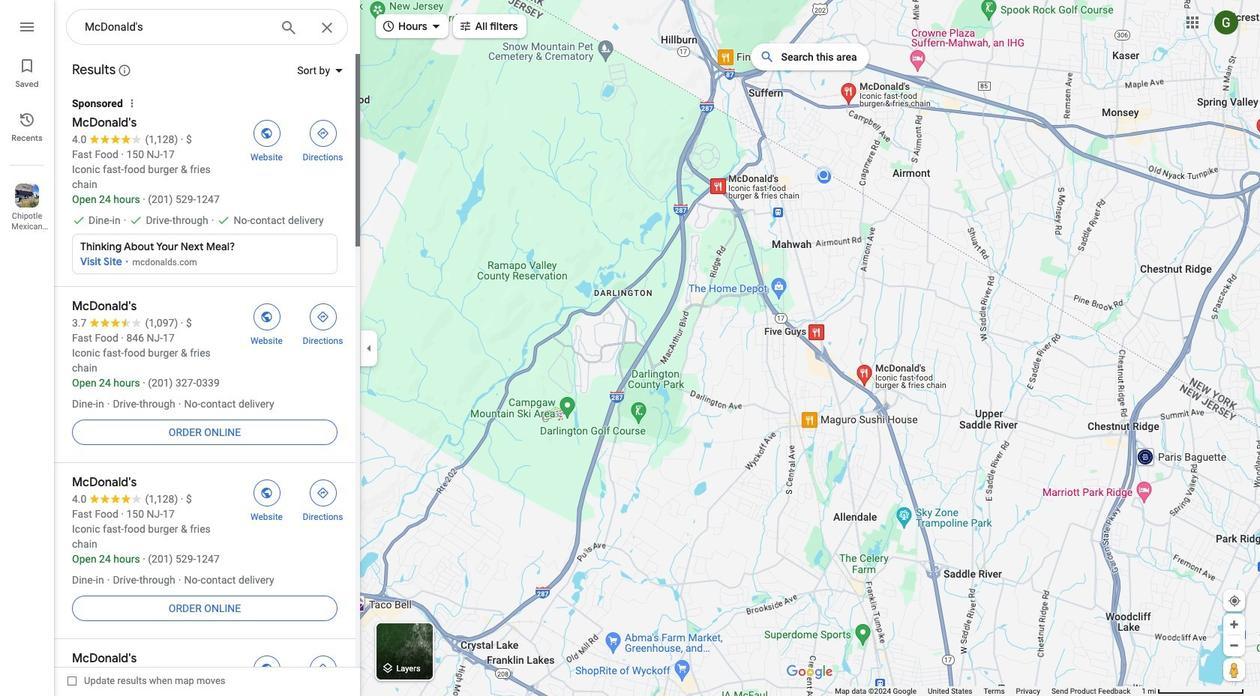 Task type: vqa. For each thing, say whether or not it's contained in the screenshot.
Privacy button
no



Task type: locate. For each thing, give the bounding box(es) containing it.
none checkbox inside google maps element
[[68, 672, 225, 691]]

menu image
[[18, 18, 36, 36]]

None field
[[85, 18, 268, 36]]

none search field inside google maps element
[[66, 9, 360, 50]]

None search field
[[66, 9, 360, 50]]

results for mcdonald's feed
[[54, 53, 360, 697]]

None checkbox
[[68, 672, 225, 691]]

from your device image
[[1228, 595, 1241, 608]]

none field inside mcdonald's field
[[85, 18, 268, 36]]

google maps element
[[0, 0, 1260, 697]]

zoom out image
[[1229, 641, 1240, 652]]

list
[[0, 0, 54, 697]]

learn more about legal disclosure regarding public reviews on google maps image
[[118, 64, 132, 77]]

McDonald's field
[[66, 9, 348, 50]]



Task type: describe. For each thing, give the bounding box(es) containing it.
google account: gary orlando  
(orlandogary85@gmail.com) image
[[1214, 10, 1238, 34]]

show street view coverage image
[[1223, 659, 1245, 682]]

zoom in image
[[1229, 620, 1240, 631]]

collapse side panel image
[[361, 340, 377, 357]]



